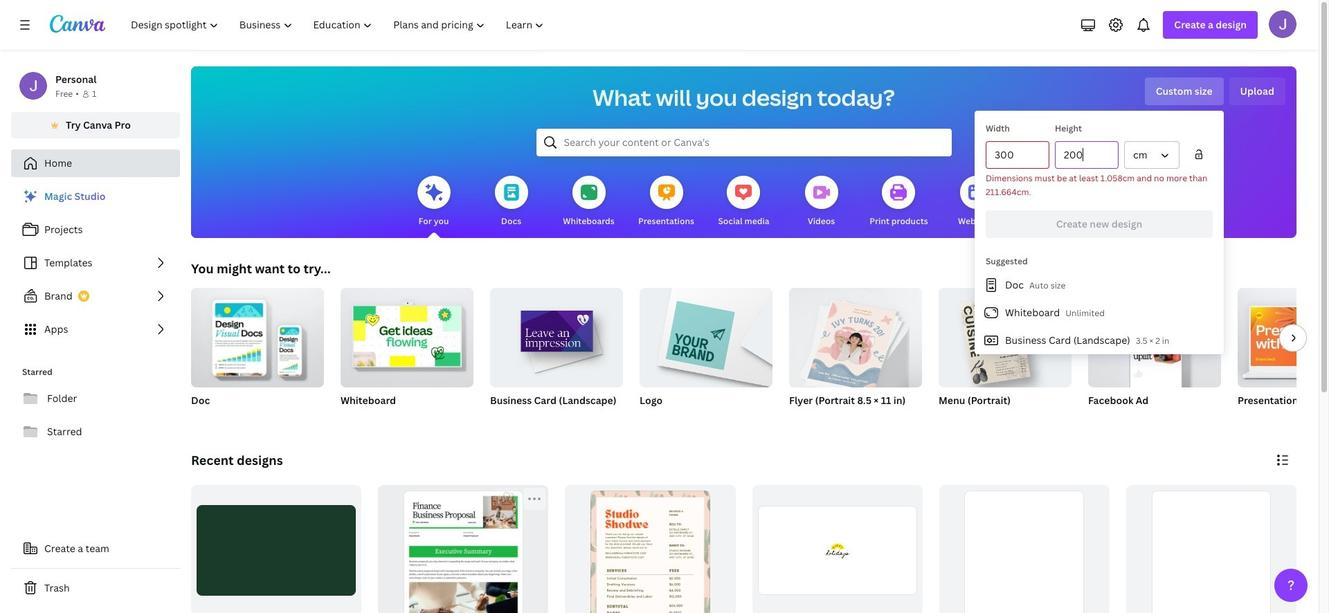 Task type: describe. For each thing, give the bounding box(es) containing it.
1 horizontal spatial list
[[975, 272, 1225, 355]]

Search search field
[[564, 130, 924, 156]]



Task type: locate. For each thing, give the bounding box(es) containing it.
alert
[[986, 172, 1213, 199]]

None number field
[[995, 142, 1041, 168], [1065, 142, 1110, 168], [995, 142, 1041, 168], [1065, 142, 1110, 168]]

0 horizontal spatial list
[[11, 183, 180, 344]]

jacob simon image
[[1270, 10, 1297, 38]]

Units: cm button
[[1125, 141, 1180, 169]]

group
[[341, 283, 474, 425], [341, 283, 474, 388], [490, 283, 623, 425], [490, 283, 623, 388], [640, 283, 773, 425], [640, 283, 773, 388], [790, 283, 923, 425], [790, 283, 923, 392], [191, 288, 324, 425], [939, 288, 1072, 425], [939, 288, 1072, 388], [1089, 288, 1222, 425], [1089, 288, 1222, 388], [1238, 288, 1330, 425], [1238, 288, 1330, 388], [378, 486, 549, 614], [565, 486, 736, 614], [753, 486, 923, 614], [940, 486, 1110, 614], [1127, 486, 1297, 614]]

None search field
[[536, 129, 952, 157]]

top level navigation element
[[122, 11, 556, 39]]

list
[[11, 183, 180, 344], [975, 272, 1225, 355]]



Task type: vqa. For each thing, say whether or not it's contained in the screenshot.
Units: cm button
yes



